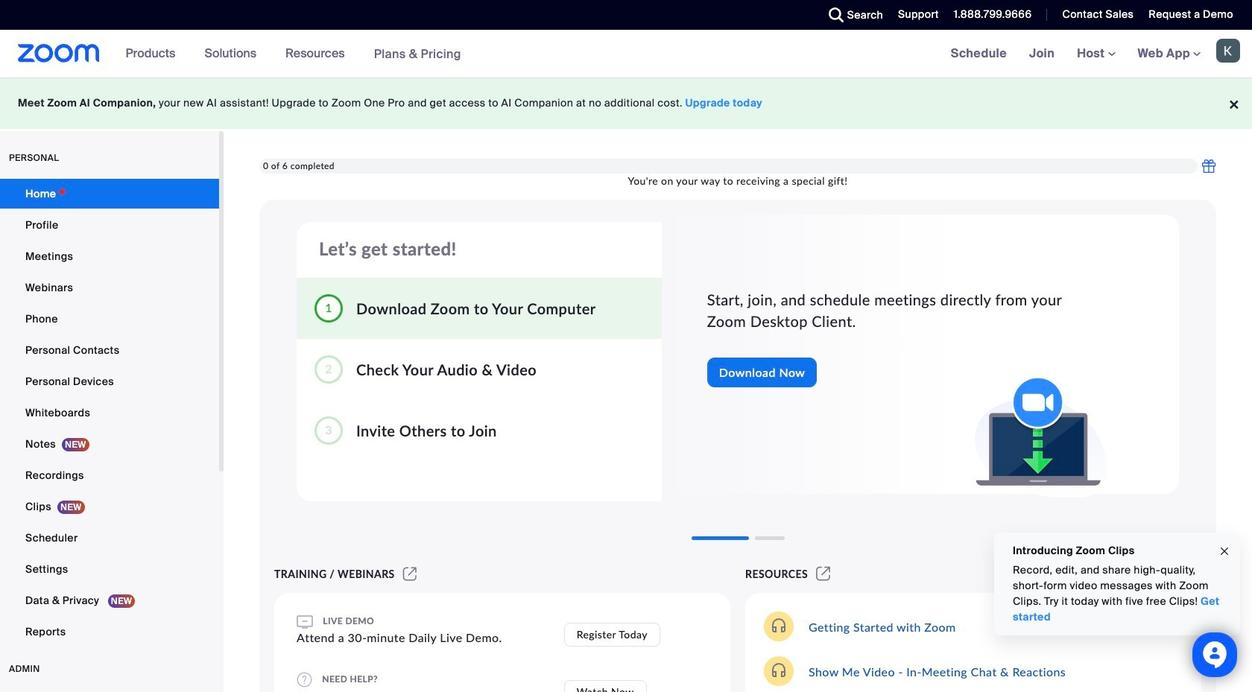 Task type: describe. For each thing, give the bounding box(es) containing it.
profile picture image
[[1217, 39, 1241, 63]]

personal menu menu
[[0, 179, 219, 649]]

zoom logo image
[[18, 44, 100, 63]]

close image
[[1219, 543, 1231, 560]]



Task type: vqa. For each thing, say whether or not it's contained in the screenshot.
"Edit User Photo"
no



Task type: locate. For each thing, give the bounding box(es) containing it.
1 window new image from the left
[[401, 568, 419, 581]]

product information navigation
[[115, 30, 473, 78]]

1 horizontal spatial window new image
[[814, 568, 833, 581]]

banner
[[0, 30, 1253, 78]]

footer
[[0, 78, 1253, 129]]

meetings navigation
[[940, 30, 1253, 78]]

2 window new image from the left
[[814, 568, 833, 581]]

0 horizontal spatial window new image
[[401, 568, 419, 581]]

window new image
[[401, 568, 419, 581], [814, 568, 833, 581]]



